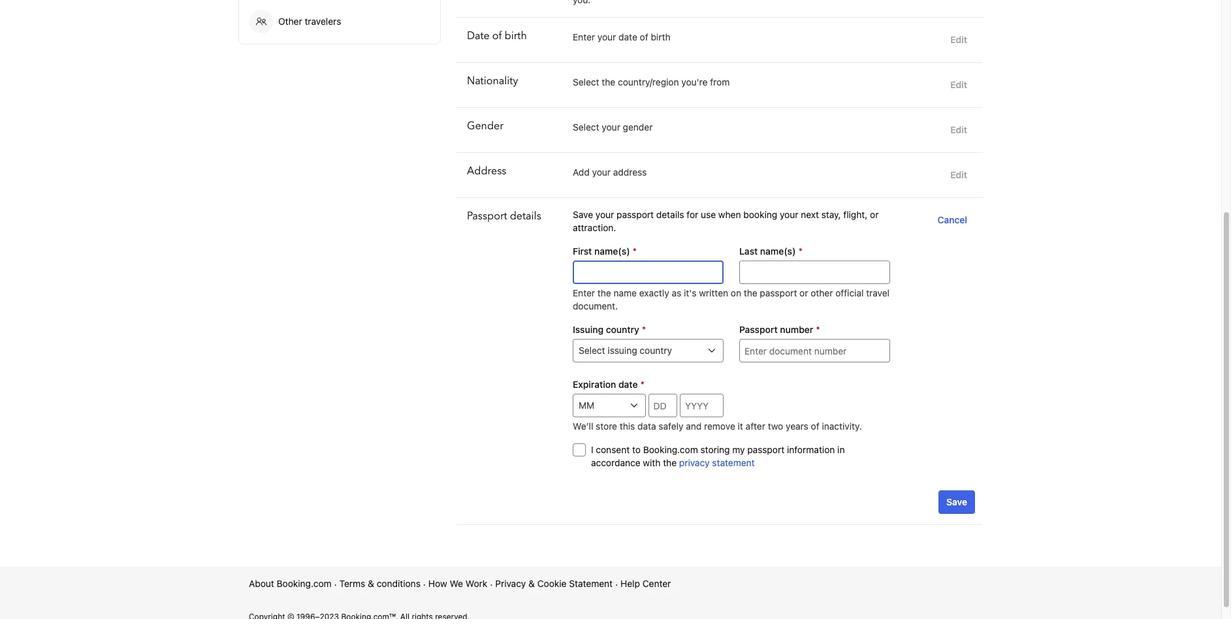 Task type: locate. For each thing, give the bounding box(es) containing it.
1 horizontal spatial &
[[529, 578, 535, 589]]

when
[[719, 209, 741, 220]]

years
[[786, 421, 809, 432]]

next
[[801, 209, 819, 220]]

2 edit from the top
[[951, 79, 967, 90]]

in
[[838, 444, 845, 455]]

0 vertical spatial or
[[870, 209, 879, 220]]

from
[[710, 76, 730, 88]]

information
[[787, 444, 835, 455]]

after
[[746, 421, 766, 432]]

1 edit from the top
[[951, 34, 967, 45]]

booking.com inside i consent to booking.com storing my passport information in accordance with the
[[643, 444, 698, 455]]

edit for nationality
[[951, 79, 967, 90]]

booking.com right about at left bottom
[[277, 578, 332, 589]]

0 horizontal spatial save
[[573, 209, 593, 220]]

1 vertical spatial booking.com
[[277, 578, 332, 589]]

date right expiration
[[619, 379, 638, 390]]

of right date
[[492, 29, 502, 43]]

on
[[731, 287, 741, 299]]

for
[[687, 209, 699, 220]]

or right flight,
[[870, 209, 879, 220]]

0 horizontal spatial &
[[368, 578, 374, 589]]

0 vertical spatial select
[[573, 76, 599, 88]]

DD telephone field
[[648, 394, 677, 417]]

save for save your passport details for use when booking your next stay, flight, or attraction.
[[573, 209, 593, 220]]

the right with
[[663, 457, 677, 468]]

0 horizontal spatial name(s)
[[594, 246, 630, 257]]

0 vertical spatial passport
[[617, 209, 654, 220]]

other
[[811, 287, 833, 299]]

it
[[738, 421, 743, 432]]

the
[[602, 76, 616, 88], [598, 287, 611, 299], [744, 287, 758, 299], [663, 457, 677, 468]]

the inside i consent to booking.com storing my passport information in accordance with the
[[663, 457, 677, 468]]

save inside save your passport details for use when booking your next stay, flight, or attraction.
[[573, 209, 593, 220]]

we'll
[[573, 421, 593, 432]]

0 vertical spatial booking.com
[[643, 444, 698, 455]]

* up data
[[641, 379, 645, 390]]

0 horizontal spatial or
[[800, 287, 808, 299]]

*
[[633, 246, 637, 257], [799, 246, 803, 257], [642, 324, 646, 335], [816, 324, 820, 335], [641, 379, 645, 390]]

* right number
[[816, 324, 820, 335]]

enter for enter your date of birth
[[573, 31, 595, 42]]

2 horizontal spatial of
[[811, 421, 820, 432]]

or left other
[[800, 287, 808, 299]]

your
[[598, 31, 616, 42], [602, 122, 621, 133], [592, 167, 611, 178], [596, 209, 614, 220], [780, 209, 799, 220]]

use
[[701, 209, 716, 220]]

& for privacy
[[529, 578, 535, 589]]

passport
[[617, 209, 654, 220], [760, 287, 797, 299], [747, 444, 785, 455]]

enter for enter the name exactly as it's written on the passport or other official travel document.
[[573, 287, 595, 299]]

edit for date of birth
[[951, 34, 967, 45]]

travel
[[866, 287, 890, 299]]

cancel button
[[933, 208, 973, 232]]

1 horizontal spatial save
[[947, 496, 967, 508]]

of up country/region
[[640, 31, 648, 42]]

terms & conditions
[[339, 578, 421, 589]]

passport down "address"
[[467, 209, 507, 223]]

or
[[870, 209, 879, 220], [800, 287, 808, 299]]

1 vertical spatial save
[[947, 496, 967, 508]]

1 horizontal spatial details
[[656, 209, 684, 220]]

consent
[[596, 444, 630, 455]]

passport down the address
[[617, 209, 654, 220]]

passport for passport details
[[467, 209, 507, 223]]

date up country/region
[[619, 31, 637, 42]]

of
[[492, 29, 502, 43], [640, 31, 648, 42], [811, 421, 820, 432]]

0 horizontal spatial details
[[510, 209, 541, 223]]

* for passport number *
[[816, 324, 820, 335]]

2 name(s) from the left
[[760, 246, 796, 257]]

1 horizontal spatial booking.com
[[643, 444, 698, 455]]

1 horizontal spatial birth
[[651, 31, 671, 42]]

official
[[836, 287, 864, 299]]

address
[[613, 167, 647, 178]]

of right the years
[[811, 421, 820, 432]]

1 vertical spatial select
[[573, 122, 599, 133]]

edit
[[951, 34, 967, 45], [951, 79, 967, 90], [951, 124, 967, 135], [951, 169, 967, 180]]

your up select the country/region you're from
[[598, 31, 616, 42]]

3 edit from the top
[[951, 124, 967, 135]]

2 vertical spatial passport
[[747, 444, 785, 455]]

enter the name exactly as it's written on the passport or other official travel document. alert
[[573, 287, 890, 313]]

add your address
[[573, 167, 647, 178]]

select the country/region you're from
[[573, 76, 730, 88]]

attraction.
[[573, 222, 616, 233]]

document.
[[573, 300, 618, 312]]

1 horizontal spatial or
[[870, 209, 879, 220]]

0 vertical spatial passport
[[467, 209, 507, 223]]

* down next
[[799, 246, 803, 257]]

select up add
[[573, 122, 599, 133]]

cookie
[[537, 578, 567, 589]]

1 vertical spatial date
[[619, 379, 638, 390]]

country
[[606, 324, 639, 335]]

i
[[591, 444, 594, 455]]

3 edit button from the top
[[945, 118, 973, 142]]

1 enter from the top
[[573, 31, 595, 42]]

* for issuing country *
[[642, 324, 646, 335]]

& left cookie
[[529, 578, 535, 589]]

0 vertical spatial enter
[[573, 31, 595, 42]]

your for gender
[[602, 122, 621, 133]]

passport down the 'two'
[[747, 444, 785, 455]]

date of birth
[[467, 29, 527, 43]]

2 edit button from the top
[[945, 73, 973, 97]]

the up document.
[[598, 287, 611, 299]]

* up name
[[633, 246, 637, 257]]

2 select from the top
[[573, 122, 599, 133]]

& right terms
[[368, 578, 374, 589]]

work
[[466, 578, 488, 589]]

save
[[573, 209, 593, 220], [947, 496, 967, 508]]

1 vertical spatial passport
[[739, 324, 778, 335]]

2 enter from the top
[[573, 287, 595, 299]]

1 select from the top
[[573, 76, 599, 88]]

other travelers link
[[239, 0, 440, 44]]

passport inside enter the name exactly as it's written on the passport or other official travel document.
[[760, 287, 797, 299]]

name
[[614, 287, 637, 299]]

select for gender
[[573, 122, 599, 133]]

2 & from the left
[[529, 578, 535, 589]]

with
[[643, 457, 661, 468]]

1 & from the left
[[368, 578, 374, 589]]

name(s) right the last
[[760, 246, 796, 257]]

edit button
[[945, 28, 973, 52], [945, 73, 973, 97], [945, 118, 973, 142], [945, 163, 973, 187]]

birth right date
[[505, 29, 527, 43]]

enter
[[573, 31, 595, 42], [573, 287, 595, 299]]

date
[[619, 31, 637, 42], [619, 379, 638, 390]]

& for terms
[[368, 578, 374, 589]]

how we work link
[[428, 577, 488, 591]]

edit button for gender
[[945, 118, 973, 142]]

select up 'select your gender'
[[573, 76, 599, 88]]

1 horizontal spatial name(s)
[[760, 246, 796, 257]]

save inside button
[[947, 496, 967, 508]]

help center link
[[621, 577, 671, 591]]

of inside alert
[[811, 421, 820, 432]]

1 vertical spatial enter
[[573, 287, 595, 299]]

details
[[510, 209, 541, 223], [656, 209, 684, 220]]

booking.com
[[643, 444, 698, 455], [277, 578, 332, 589]]

0 horizontal spatial passport
[[467, 209, 507, 223]]

passport left number
[[739, 324, 778, 335]]

number
[[780, 324, 814, 335]]

booking.com up with
[[643, 444, 698, 455]]

4 edit from the top
[[951, 169, 967, 180]]

1 name(s) from the left
[[594, 246, 630, 257]]

1 details from the left
[[510, 209, 541, 223]]

* right country
[[642, 324, 646, 335]]

passport up passport number *
[[760, 287, 797, 299]]

0 horizontal spatial of
[[492, 29, 502, 43]]

1 vertical spatial or
[[800, 287, 808, 299]]

your left gender
[[602, 122, 621, 133]]

None field
[[573, 261, 724, 284], [739, 261, 890, 284], [573, 261, 724, 284], [739, 261, 890, 284]]

birth up select the country/region you're from
[[651, 31, 671, 42]]

last name(s) *
[[739, 246, 803, 257]]

name(s) down attraction.
[[594, 246, 630, 257]]

this
[[620, 421, 635, 432]]

select for nationality
[[573, 76, 599, 88]]

name(s) for first name(s)
[[594, 246, 630, 257]]

privacy statement link
[[679, 457, 755, 468]]

0 vertical spatial save
[[573, 209, 593, 220]]

1 horizontal spatial passport
[[739, 324, 778, 335]]

your right add
[[592, 167, 611, 178]]

enter inside enter the name exactly as it's written on the passport or other official travel document.
[[573, 287, 595, 299]]

passport for passport number *
[[739, 324, 778, 335]]

passport details
[[467, 209, 541, 223]]

4 edit button from the top
[[945, 163, 973, 187]]

1 vertical spatial passport
[[760, 287, 797, 299]]

1 edit button from the top
[[945, 28, 973, 52]]

&
[[368, 578, 374, 589], [529, 578, 535, 589]]

2 details from the left
[[656, 209, 684, 220]]



Task type: describe. For each thing, give the bounding box(es) containing it.
your up attraction.
[[596, 209, 614, 220]]

issuing country *
[[573, 324, 646, 335]]

and
[[686, 421, 702, 432]]

other travelers
[[278, 16, 341, 27]]

privacy & cookie statement link
[[495, 577, 613, 591]]

to
[[632, 444, 641, 455]]

select your gender
[[573, 122, 653, 133]]

passport number *
[[739, 324, 820, 335]]

two
[[768, 421, 783, 432]]

edit for gender
[[951, 124, 967, 135]]

the right on
[[744, 287, 758, 299]]

or inside enter the name exactly as it's written on the passport or other official travel document.
[[800, 287, 808, 299]]

remove
[[704, 421, 735, 432]]

0 horizontal spatial birth
[[505, 29, 527, 43]]

edit button for address
[[945, 163, 973, 187]]

passport inside i consent to booking.com storing my passport information in accordance with the
[[747, 444, 785, 455]]

other
[[278, 16, 302, 27]]

the left country/region
[[602, 76, 616, 88]]

or inside save your passport details for use when booking your next stay, flight, or attraction.
[[870, 209, 879, 220]]

travelers
[[305, 16, 341, 27]]

terms & conditions link
[[339, 577, 421, 591]]

nationality
[[467, 74, 518, 88]]

your for date of birth
[[598, 31, 616, 42]]

details inside save your passport details for use when booking your next stay, flight, or attraction.
[[656, 209, 684, 220]]

help
[[621, 578, 640, 589]]

booking
[[744, 209, 778, 220]]

about booking.com
[[249, 578, 332, 589]]

edit for address
[[951, 169, 967, 180]]

add
[[573, 167, 590, 178]]

statement
[[569, 578, 613, 589]]

save button
[[939, 491, 975, 514]]

Enter document number field
[[739, 339, 890, 363]]

first
[[573, 246, 592, 257]]

date
[[467, 29, 490, 43]]

passport inside save your passport details for use when booking your next stay, flight, or attraction.
[[617, 209, 654, 220]]

flight,
[[844, 209, 868, 220]]

i consent to booking.com storing my passport information in accordance with the
[[591, 444, 845, 468]]

enter the name exactly as it's written on the passport or other official travel document.
[[573, 287, 890, 312]]

about booking.com link
[[249, 577, 332, 591]]

you're
[[682, 76, 708, 88]]

safely
[[659, 421, 684, 432]]

my
[[732, 444, 745, 455]]

expiration
[[573, 379, 616, 390]]

we'll store this data safely and remove it after two years of inactivity.
[[573, 421, 862, 432]]

* for expiration date *
[[641, 379, 645, 390]]

last
[[739, 246, 758, 257]]

conditions
[[377, 578, 421, 589]]

* for first name(s) *
[[633, 246, 637, 257]]

save for save
[[947, 496, 967, 508]]

privacy
[[679, 457, 710, 468]]

edit button for nationality
[[945, 73, 973, 97]]

help center
[[621, 578, 671, 589]]

how we work
[[428, 578, 488, 589]]

expiration date *
[[573, 379, 645, 390]]

first name(s) *
[[573, 246, 637, 257]]

written
[[699, 287, 728, 299]]

data
[[638, 421, 656, 432]]

about
[[249, 578, 274, 589]]

1 horizontal spatial of
[[640, 31, 648, 42]]

stay,
[[822, 209, 841, 220]]

storing
[[701, 444, 730, 455]]

we
[[450, 578, 463, 589]]

privacy
[[495, 578, 526, 589]]

country/region
[[618, 76, 679, 88]]

0 horizontal spatial booking.com
[[277, 578, 332, 589]]

save your passport details for use when booking your next stay, flight, or attraction.
[[573, 209, 879, 233]]

* for last name(s) *
[[799, 246, 803, 257]]

center
[[643, 578, 671, 589]]

your left next
[[780, 209, 799, 220]]

exactly
[[639, 287, 669, 299]]

YYYY telephone field
[[680, 394, 724, 417]]

gender
[[467, 119, 504, 133]]

your for address
[[592, 167, 611, 178]]

inactivity.
[[822, 421, 862, 432]]

store
[[596, 421, 617, 432]]

it's
[[684, 287, 697, 299]]

name(s) for last name(s)
[[760, 246, 796, 257]]

privacy & cookie statement
[[495, 578, 613, 589]]

edit button for date of birth
[[945, 28, 973, 52]]

gender
[[623, 122, 653, 133]]

privacy statement
[[679, 457, 755, 468]]

cancel
[[938, 214, 967, 225]]

0 vertical spatial date
[[619, 31, 637, 42]]

accordance
[[591, 457, 641, 468]]

how
[[428, 578, 447, 589]]

issuing
[[573, 324, 604, 335]]

enter your date of birth
[[573, 31, 671, 42]]

address
[[467, 164, 507, 178]]

we'll store this data safely and remove it after two years of inactivity. alert
[[573, 420, 890, 433]]

as
[[672, 287, 682, 299]]

terms
[[339, 578, 365, 589]]



Task type: vqa. For each thing, say whether or not it's contained in the screenshot.
miller
no



